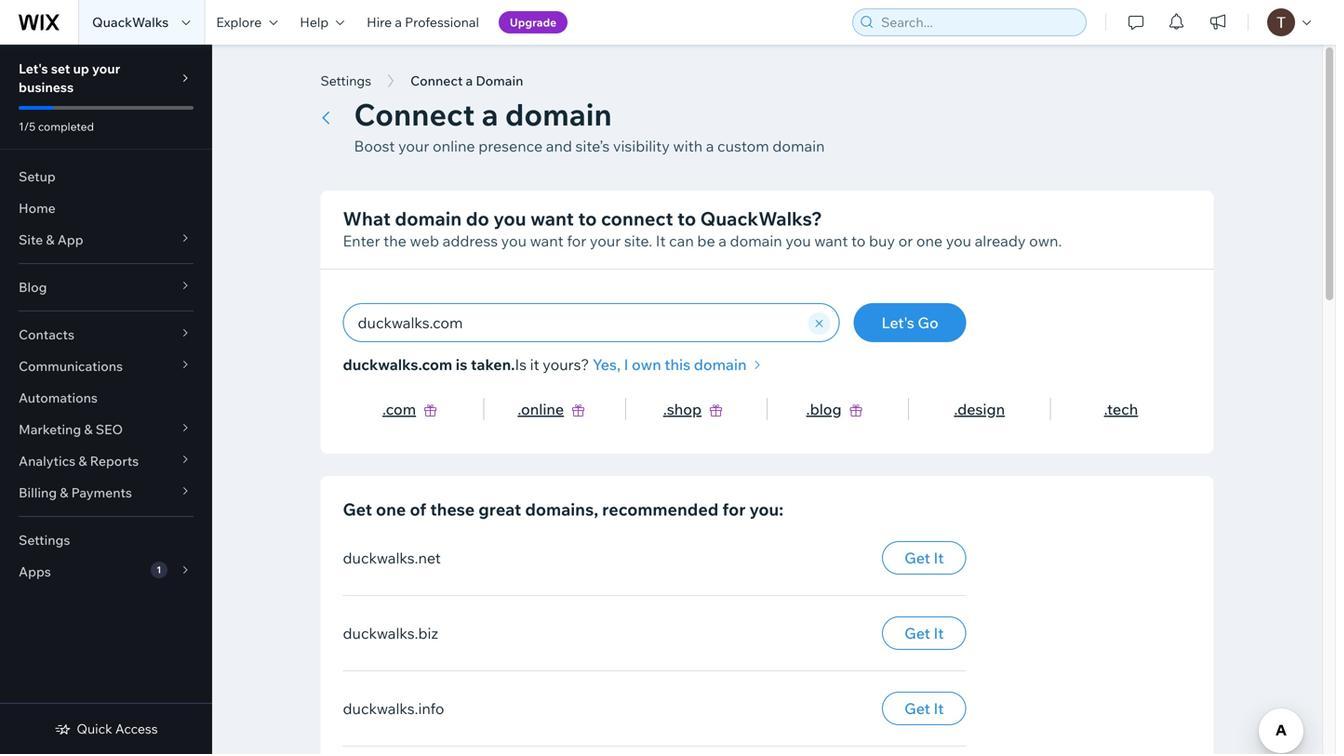 Task type: locate. For each thing, give the bounding box(es) containing it.
2 . from the left
[[518, 400, 521, 419]]

one
[[916, 232, 943, 250], [376, 499, 406, 520]]

can
[[669, 232, 694, 250]]

connect
[[410, 73, 463, 89], [354, 95, 475, 133]]

quick access button
[[54, 721, 158, 738]]

& for analytics
[[78, 453, 87, 469]]

1 vertical spatial get it
[[905, 624, 944, 643]]

hire
[[367, 14, 392, 30]]

own.
[[1029, 232, 1062, 250]]

&
[[46, 232, 55, 248], [84, 422, 93, 438], [78, 453, 87, 469], [60, 485, 68, 501]]

tech
[[1107, 400, 1138, 419]]

2 get it button from the top
[[882, 617, 966, 650]]

get it button
[[882, 542, 966, 575], [882, 617, 966, 650], [882, 692, 966, 726]]

yes, i own this domain button
[[593, 354, 769, 376]]

& left seo
[[84, 422, 93, 438]]

help
[[300, 14, 329, 30]]

1 get it from the top
[[905, 549, 944, 568]]

a left domain
[[466, 73, 473, 89]]

. for com
[[382, 400, 386, 419]]

one right or
[[916, 232, 943, 250]]

shop
[[667, 400, 702, 419]]

0 vertical spatial get it button
[[882, 542, 966, 575]]

1 vertical spatial settings
[[19, 532, 70, 549]]

Search... field
[[876, 9, 1080, 35]]

online left "presence"
[[433, 137, 475, 155]]

setup link
[[0, 161, 212, 193]]

it for duckwalks.net
[[934, 549, 944, 568]]

connect up "boost" on the top left of page
[[354, 95, 475, 133]]

duckwalks.net
[[343, 549, 441, 568]]

1 . from the left
[[382, 400, 386, 419]]

recommended
[[602, 499, 719, 520]]

connect a domain button
[[401, 67, 533, 95]]

what domain do you want to connect to quackwalks? enter the web address you want for your site. it can be a domain you want to buy or one you already own.
[[343, 207, 1062, 250]]

5 . from the left
[[954, 400, 958, 419]]

your left site.
[[590, 232, 621, 250]]

get it button for duckwalks.info
[[882, 692, 966, 726]]

analytics & reports
[[19, 453, 139, 469]]

for left you:
[[722, 499, 746, 520]]

2 vertical spatial get it
[[905, 700, 944, 718]]

a down domain
[[482, 95, 498, 133]]

a for professional
[[395, 14, 402, 30]]

let's
[[19, 60, 48, 77], [882, 314, 915, 332]]

1 horizontal spatial your
[[398, 137, 429, 155]]

settings down help button
[[321, 73, 371, 89]]

custom
[[717, 137, 769, 155]]

. for online
[[518, 400, 521, 419]]

for left site.
[[567, 232, 587, 250]]

let's for let's go
[[882, 314, 915, 332]]

1 vertical spatial for
[[722, 499, 746, 520]]

. for shop
[[663, 400, 667, 419]]

3 . from the left
[[663, 400, 667, 419]]

site
[[19, 232, 43, 248]]

1 horizontal spatial online
[[521, 400, 564, 419]]

upgrade button
[[499, 11, 568, 33]]

1 vertical spatial get it button
[[882, 617, 966, 650]]

what
[[343, 207, 391, 230]]

connect inside button
[[410, 73, 463, 89]]

quick access
[[77, 721, 158, 737]]

1 horizontal spatial one
[[916, 232, 943, 250]]

connect a domain
[[410, 73, 523, 89]]

reports
[[90, 453, 139, 469]]

yours?
[[543, 355, 589, 374]]

let's inside let's set up your business
[[19, 60, 48, 77]]

settings link
[[0, 525, 212, 556]]

a for domain
[[466, 73, 473, 89]]

you
[[494, 207, 526, 230], [501, 232, 527, 250], [786, 232, 811, 250], [946, 232, 972, 250]]

2 vertical spatial get it button
[[882, 692, 966, 726]]

get it for duckwalks.info
[[905, 700, 944, 718]]

for inside the "what domain do you want to connect to quackwalks? enter the web address you want for your site. it can be a domain you want to buy or one you already own."
[[567, 232, 587, 250]]

0 vertical spatial settings
[[321, 73, 371, 89]]

buy
[[869, 232, 895, 250]]

& left reports
[[78, 453, 87, 469]]

0 vertical spatial let's
[[19, 60, 48, 77]]

0 vertical spatial connect
[[410, 73, 463, 89]]

it for duckwalks.biz
[[934, 624, 944, 643]]

settings up apps
[[19, 532, 70, 549]]

0 horizontal spatial online
[[433, 137, 475, 155]]

blog
[[19, 279, 47, 295]]

2 horizontal spatial your
[[590, 232, 621, 250]]

& inside popup button
[[60, 485, 68, 501]]

get one of these great domains, recommended for you:
[[343, 499, 784, 520]]

do
[[466, 207, 489, 230]]

your inside connect a domain boost your online presence and site's visibility with a custom domain
[[398, 137, 429, 155]]

2 vertical spatial your
[[590, 232, 621, 250]]

already
[[975, 232, 1026, 250]]

completed
[[38, 120, 94, 134]]

0 vertical spatial one
[[916, 232, 943, 250]]

get for duckwalks.info
[[905, 700, 930, 718]]

communications
[[19, 358, 123, 375]]

0 vertical spatial your
[[92, 60, 120, 77]]

to left buy
[[851, 232, 866, 250]]

blog
[[810, 400, 842, 419]]

business
[[19, 79, 74, 95]]

you right 'do'
[[494, 207, 526, 230]]

. online
[[518, 400, 564, 419]]

& right billing
[[60, 485, 68, 501]]

domain down quackwalks?
[[730, 232, 782, 250]]

this
[[665, 355, 691, 374]]

1 vertical spatial online
[[521, 400, 564, 419]]

let's inside let's go button
[[882, 314, 915, 332]]

you left the already
[[946, 232, 972, 250]]

want left buy
[[814, 232, 848, 250]]

and
[[546, 137, 572, 155]]

online
[[433, 137, 475, 155], [521, 400, 564, 419]]

3 get it button from the top
[[882, 692, 966, 726]]

& right "site"
[[46, 232, 55, 248]]

it
[[530, 355, 539, 374]]

design
[[958, 400, 1005, 419]]

domain
[[505, 95, 612, 133], [773, 137, 825, 155], [395, 207, 462, 230], [730, 232, 782, 250], [694, 355, 747, 374]]

0 horizontal spatial let's
[[19, 60, 48, 77]]

let's up business on the left top
[[19, 60, 48, 77]]

is
[[515, 355, 527, 374]]

get for duckwalks.net
[[905, 549, 930, 568]]

of
[[410, 499, 426, 520]]

0 horizontal spatial for
[[567, 232, 587, 250]]

to up can
[[677, 207, 696, 230]]

you right address
[[501, 232, 527, 250]]

1 horizontal spatial to
[[677, 207, 696, 230]]

your right "boost" on the top left of page
[[398, 137, 429, 155]]

0 vertical spatial for
[[567, 232, 587, 250]]

sidebar element
[[0, 45, 212, 755]]

domain right this
[[694, 355, 747, 374]]

0 horizontal spatial your
[[92, 60, 120, 77]]

up
[[73, 60, 89, 77]]

4 . from the left
[[806, 400, 810, 419]]

1 get it button from the top
[[882, 542, 966, 575]]

6 . from the left
[[1104, 400, 1107, 419]]

get it for duckwalks.biz
[[905, 624, 944, 643]]

one left of
[[376, 499, 406, 520]]

0 horizontal spatial one
[[376, 499, 406, 520]]

.
[[382, 400, 386, 419], [518, 400, 521, 419], [663, 400, 667, 419], [806, 400, 810, 419], [954, 400, 958, 419], [1104, 400, 1107, 419]]

get it button for duckwalks.biz
[[882, 617, 966, 650]]

connect inside connect a domain boost your online presence and site's visibility with a custom domain
[[354, 95, 475, 133]]

0 vertical spatial get it
[[905, 549, 944, 568]]

1 horizontal spatial let's
[[882, 314, 915, 332]]

payments
[[71, 485, 132, 501]]

these
[[430, 499, 475, 520]]

go
[[918, 314, 939, 332]]

online down it on the top
[[521, 400, 564, 419]]

one inside the "what domain do you want to connect to quackwalks? enter the web address you want for your site. it can be a domain you want to buy or one you already own."
[[916, 232, 943, 250]]

web
[[410, 232, 439, 250]]

billing & payments button
[[0, 477, 212, 509]]

a right hire
[[395, 14, 402, 30]]

0 vertical spatial online
[[433, 137, 475, 155]]

to left connect
[[578, 207, 597, 230]]

it
[[656, 232, 666, 250], [934, 549, 944, 568], [934, 624, 944, 643], [934, 700, 944, 718]]

your
[[92, 60, 120, 77], [398, 137, 429, 155], [590, 232, 621, 250]]

apps
[[19, 564, 51, 580]]

analytics
[[19, 453, 76, 469]]

to
[[578, 207, 597, 230], [677, 207, 696, 230], [851, 232, 866, 250]]

want
[[531, 207, 574, 230], [530, 232, 564, 250], [814, 232, 848, 250]]

0 horizontal spatial settings
[[19, 532, 70, 549]]

let's left go
[[882, 314, 915, 332]]

get
[[343, 499, 372, 520], [905, 549, 930, 568], [905, 624, 930, 643], [905, 700, 930, 718]]

your inside let's set up your business
[[92, 60, 120, 77]]

a
[[395, 14, 402, 30], [466, 73, 473, 89], [482, 95, 498, 133], [706, 137, 714, 155], [719, 232, 727, 250]]

your right up
[[92, 60, 120, 77]]

seo
[[96, 422, 123, 438]]

1 vertical spatial your
[[398, 137, 429, 155]]

1 vertical spatial connect
[[354, 95, 475, 133]]

quackwalks
[[92, 14, 169, 30]]

1 vertical spatial one
[[376, 499, 406, 520]]

2 get it from the top
[[905, 624, 944, 643]]

3 get it from the top
[[905, 700, 944, 718]]

1 horizontal spatial for
[[722, 499, 746, 520]]

a right be
[[719, 232, 727, 250]]

connect down professional in the left of the page
[[410, 73, 463, 89]]

1 vertical spatial let's
[[882, 314, 915, 332]]

get it
[[905, 549, 944, 568], [905, 624, 944, 643], [905, 700, 944, 718]]

a inside button
[[466, 73, 473, 89]]

1 horizontal spatial settings
[[321, 73, 371, 89]]

let's set up your business
[[19, 60, 120, 95]]



Task type: vqa. For each thing, say whether or not it's contained in the screenshot.
the It for duckwalks.biz
yes



Task type: describe. For each thing, give the bounding box(es) containing it.
site & app button
[[0, 224, 212, 256]]

a inside the "what domain do you want to connect to quackwalks? enter the web address you want for your site. it can be a domain you want to buy or one you already own."
[[719, 232, 727, 250]]

it for duckwalks.info
[[934, 700, 944, 718]]

yes, i own this domain
[[593, 355, 747, 374]]

address
[[443, 232, 498, 250]]

access
[[115, 721, 158, 737]]

with
[[673, 137, 703, 155]]

upgrade
[[510, 15, 557, 29]]

duckwalks.info
[[343, 700, 444, 718]]

you down quackwalks?
[[786, 232, 811, 250]]

domains,
[[525, 499, 598, 520]]

. design
[[954, 400, 1005, 419]]

set
[[51, 60, 70, 77]]

site.
[[624, 232, 652, 250]]

automations link
[[0, 382, 212, 414]]

setup
[[19, 168, 56, 185]]

is
[[456, 355, 468, 374]]

help button
[[289, 0, 356, 45]]

let's go
[[882, 314, 939, 332]]

home
[[19, 200, 56, 216]]

domain
[[476, 73, 523, 89]]

1/5 completed
[[19, 120, 94, 134]]

. for blog
[[806, 400, 810, 419]]

. tech
[[1104, 400, 1138, 419]]

domain up web
[[395, 207, 462, 230]]

blog button
[[0, 272, 212, 303]]

domain right custom
[[773, 137, 825, 155]]

let's go button
[[854, 303, 967, 342]]

duckwalks.com is taken.
[[343, 355, 515, 374]]

analytics & reports button
[[0, 446, 212, 477]]

& for marketing
[[84, 422, 93, 438]]

or
[[899, 232, 913, 250]]

it inside the "what domain do you want to connect to quackwalks? enter the web address you want for your site. it can be a domain you want to buy or one you already own."
[[656, 232, 666, 250]]

own
[[632, 355, 661, 374]]

& for site
[[46, 232, 55, 248]]

let's for let's set up your business
[[19, 60, 48, 77]]

be
[[697, 232, 715, 250]]

duckwalks.com
[[343, 355, 452, 374]]

boost
[[354, 137, 395, 155]]

connect
[[601, 207, 673, 230]]

explore
[[216, 14, 262, 30]]

i
[[624, 355, 629, 374]]

get it button for duckwalks.net
[[882, 542, 966, 575]]

app
[[57, 232, 83, 248]]

get it for duckwalks.net
[[905, 549, 944, 568]]

want down and
[[531, 207, 574, 230]]

1
[[157, 564, 161, 576]]

site & app
[[19, 232, 83, 248]]

contacts button
[[0, 319, 212, 351]]

1/5
[[19, 120, 36, 134]]

home link
[[0, 193, 212, 224]]

automations
[[19, 390, 98, 406]]

great
[[479, 499, 521, 520]]

connect for domain
[[410, 73, 463, 89]]

a right with
[[706, 137, 714, 155]]

yes,
[[593, 355, 621, 374]]

want right address
[[530, 232, 564, 250]]

. com
[[382, 400, 416, 419]]

. shop
[[663, 400, 702, 419]]

billing & payments
[[19, 485, 132, 501]]

hire a professional
[[367, 14, 479, 30]]

hire a professional link
[[356, 0, 490, 45]]

quackwalks?
[[700, 207, 822, 230]]

contacts
[[19, 327, 74, 343]]

com
[[386, 400, 416, 419]]

enter
[[343, 232, 380, 250]]

your inside the "what domain do you want to connect to quackwalks? enter the web address you want for your site. it can be a domain you want to buy or one you already own."
[[590, 232, 621, 250]]

marketing & seo button
[[0, 414, 212, 446]]

presence
[[479, 137, 543, 155]]

& for billing
[[60, 485, 68, 501]]

site's
[[576, 137, 610, 155]]

2 horizontal spatial to
[[851, 232, 866, 250]]

is it yours?
[[515, 355, 593, 374]]

duckwalks.biz
[[343, 624, 438, 643]]

domain up and
[[505, 95, 612, 133]]

taken.
[[471, 355, 515, 374]]

you:
[[750, 499, 784, 520]]

settings inside sidebar element
[[19, 532, 70, 549]]

connect for domain
[[354, 95, 475, 133]]

marketing & seo
[[19, 422, 123, 438]]

. for tech
[[1104, 400, 1107, 419]]

. for design
[[954, 400, 958, 419]]

billing
[[19, 485, 57, 501]]

a for domain
[[482, 95, 498, 133]]

e.g. mystunningwebsite.com field
[[352, 304, 805, 342]]

online inside connect a domain boost your online presence and site's visibility with a custom domain
[[433, 137, 475, 155]]

domain inside button
[[694, 355, 747, 374]]

get for duckwalks.biz
[[905, 624, 930, 643]]

quick
[[77, 721, 112, 737]]

0 horizontal spatial to
[[578, 207, 597, 230]]

professional
[[405, 14, 479, 30]]



